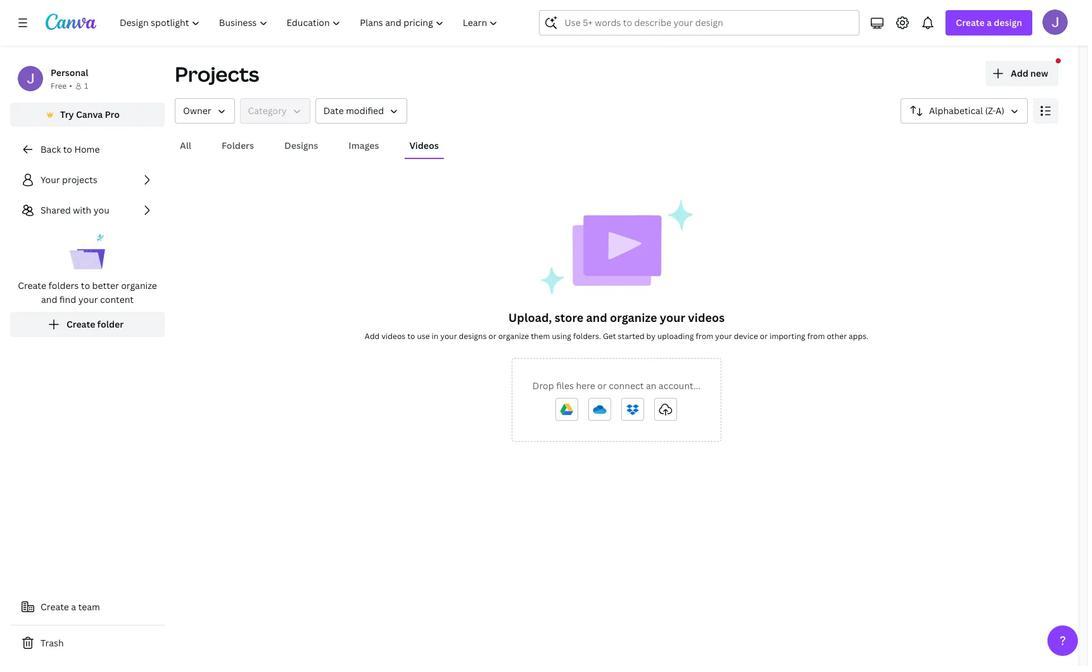 Task type: locate. For each thing, give the bounding box(es) containing it.
create down find
[[67, 318, 95, 330]]

1 horizontal spatial a
[[987, 16, 992, 29]]

use
[[417, 331, 430, 342]]

2 from from the left
[[808, 331, 825, 342]]

list
[[10, 167, 165, 337]]

2 horizontal spatial to
[[408, 331, 415, 342]]

images
[[349, 139, 379, 151]]

and
[[41, 293, 57, 305], [587, 310, 608, 325]]

0 horizontal spatial organize
[[121, 279, 157, 292]]

0 vertical spatial videos
[[688, 310, 725, 325]]

add new button
[[986, 61, 1059, 86]]

1 horizontal spatial and
[[587, 310, 608, 325]]

videos button
[[405, 134, 444, 158]]

2 vertical spatial to
[[408, 331, 415, 342]]

1 vertical spatial and
[[587, 310, 608, 325]]

create for create a team
[[41, 601, 69, 613]]

create for create folder
[[67, 318, 95, 330]]

started
[[618, 331, 645, 342]]

a left 'team'
[[71, 601, 76, 613]]

1 horizontal spatial to
[[81, 279, 90, 292]]

add left new
[[1011, 67, 1029, 79]]

create inside button
[[41, 601, 69, 613]]

create
[[957, 16, 985, 29], [18, 279, 46, 292], [67, 318, 95, 330], [41, 601, 69, 613]]

a for design
[[987, 16, 992, 29]]

add inside upload, store and organize your videos add videos to use in your designs or organize them using folders. get started by uploading from your device or importing from other apps.
[[365, 331, 380, 342]]

organize
[[121, 279, 157, 292], [610, 310, 657, 325], [499, 331, 529, 342]]

add left use
[[365, 331, 380, 342]]

1 horizontal spatial from
[[808, 331, 825, 342]]

create a design
[[957, 16, 1023, 29]]

list containing your projects
[[10, 167, 165, 337]]

create inside button
[[67, 318, 95, 330]]

a left design
[[987, 16, 992, 29]]

better
[[92, 279, 119, 292]]

0 vertical spatial add
[[1011, 67, 1029, 79]]

videos left use
[[382, 331, 406, 342]]

pro
[[105, 108, 120, 120]]

free
[[51, 80, 67, 91]]

videos
[[410, 139, 439, 151]]

1 horizontal spatial videos
[[688, 310, 725, 325]]

to inside create folders to better organize and find your content
[[81, 279, 90, 292]]

or right the device
[[760, 331, 768, 342]]

trash
[[41, 637, 64, 649]]

or right designs
[[489, 331, 497, 342]]

try canva pro
[[60, 108, 120, 120]]

or right here
[[598, 380, 607, 392]]

alphabetical (z-a)
[[930, 105, 1005, 117]]

1 vertical spatial a
[[71, 601, 76, 613]]

create left design
[[957, 16, 985, 29]]

them
[[531, 331, 550, 342]]

to
[[63, 143, 72, 155], [81, 279, 90, 292], [408, 331, 415, 342]]

your right find
[[78, 293, 98, 305]]

create folders to better organize and find your content
[[18, 279, 157, 305]]

0 horizontal spatial and
[[41, 293, 57, 305]]

apps.
[[849, 331, 869, 342]]

organize down the upload,
[[499, 331, 529, 342]]

0 vertical spatial to
[[63, 143, 72, 155]]

videos up uploading
[[688, 310, 725, 325]]

your
[[41, 174, 60, 186]]

folders
[[48, 279, 79, 292]]

0 vertical spatial and
[[41, 293, 57, 305]]

date
[[324, 105, 344, 117]]

or
[[489, 331, 497, 342], [760, 331, 768, 342], [598, 380, 607, 392]]

0 vertical spatial a
[[987, 16, 992, 29]]

all button
[[175, 134, 196, 158]]

1
[[84, 80, 88, 91]]

None search field
[[540, 10, 860, 35]]

and up folders.
[[587, 310, 608, 325]]

create inside create folders to better organize and find your content
[[18, 279, 46, 292]]

create a team
[[41, 601, 100, 613]]

create a design button
[[946, 10, 1033, 35]]

a inside dropdown button
[[987, 16, 992, 29]]

you
[[94, 204, 109, 216]]

back
[[41, 143, 61, 155]]

1 horizontal spatial or
[[598, 380, 607, 392]]

1 vertical spatial organize
[[610, 310, 657, 325]]

category
[[248, 105, 287, 117]]

videos
[[688, 310, 725, 325], [382, 331, 406, 342]]

0 horizontal spatial add
[[365, 331, 380, 342]]

free •
[[51, 80, 72, 91]]

from right uploading
[[696, 331, 714, 342]]

1 vertical spatial add
[[365, 331, 380, 342]]

to left better at the left of page
[[81, 279, 90, 292]]

a
[[987, 16, 992, 29], [71, 601, 76, 613]]

try canva pro button
[[10, 103, 165, 127]]

create inside dropdown button
[[957, 16, 985, 29]]

other
[[827, 331, 847, 342]]

a inside button
[[71, 601, 76, 613]]

create left folders
[[18, 279, 46, 292]]

trash link
[[10, 631, 165, 656]]

1 vertical spatial videos
[[382, 331, 406, 342]]

from
[[696, 331, 714, 342], [808, 331, 825, 342]]

2 vertical spatial organize
[[499, 331, 529, 342]]

get
[[603, 331, 616, 342]]

to left use
[[408, 331, 415, 342]]

1 horizontal spatial add
[[1011, 67, 1029, 79]]

organize up content
[[121, 279, 157, 292]]

create left 'team'
[[41, 601, 69, 613]]

to right back on the left of the page
[[63, 143, 72, 155]]

1 vertical spatial to
[[81, 279, 90, 292]]

designs
[[285, 139, 318, 151]]

top level navigation element
[[112, 10, 509, 35]]

create a team button
[[10, 594, 165, 620]]

0 horizontal spatial a
[[71, 601, 76, 613]]

your
[[78, 293, 98, 305], [660, 310, 686, 325], [441, 331, 457, 342], [716, 331, 732, 342]]

device
[[734, 331, 759, 342]]

shared with you
[[41, 204, 109, 216]]

create for create a design
[[957, 16, 985, 29]]

organize up the started
[[610, 310, 657, 325]]

create folder button
[[10, 312, 165, 337]]

add
[[1011, 67, 1029, 79], [365, 331, 380, 342]]

0 horizontal spatial from
[[696, 331, 714, 342]]

0 vertical spatial organize
[[121, 279, 157, 292]]

and left find
[[41, 293, 57, 305]]

all
[[180, 139, 191, 151]]

your projects
[[41, 174, 97, 186]]

0 horizontal spatial to
[[63, 143, 72, 155]]

designs
[[459, 331, 487, 342]]

from left other
[[808, 331, 825, 342]]

your inside create folders to better organize and find your content
[[78, 293, 98, 305]]



Task type: vqa. For each thing, say whether or not it's contained in the screenshot.
Combinations button
no



Task type: describe. For each thing, give the bounding box(es) containing it.
account...
[[659, 380, 701, 392]]

modified
[[346, 105, 384, 117]]

home
[[74, 143, 100, 155]]

back to home link
[[10, 137, 165, 162]]

design
[[995, 16, 1023, 29]]

1 horizontal spatial organize
[[499, 331, 529, 342]]

files
[[556, 380, 574, 392]]

your right in at the left of page
[[441, 331, 457, 342]]

designs button
[[280, 134, 323, 158]]

using
[[552, 331, 572, 342]]

folders.
[[573, 331, 601, 342]]

create folder
[[67, 318, 124, 330]]

projects
[[175, 60, 259, 87]]

add new
[[1011, 67, 1049, 79]]

•
[[69, 80, 72, 91]]

to inside upload, store and organize your videos add videos to use in your designs or organize them using folders. get started by uploading from your device or importing from other apps.
[[408, 331, 415, 342]]

try
[[60, 108, 74, 120]]

Category button
[[240, 98, 310, 124]]

back to home
[[41, 143, 100, 155]]

upload, store and organize your videos add videos to use in your designs or organize them using folders. get started by uploading from your device or importing from other apps.
[[365, 310, 869, 342]]

personal
[[51, 67, 88, 79]]

find
[[59, 293, 76, 305]]

(z-
[[986, 105, 996, 117]]

Sort by button
[[901, 98, 1029, 124]]

your up uploading
[[660, 310, 686, 325]]

drop
[[533, 380, 554, 392]]

Owner button
[[175, 98, 235, 124]]

folders button
[[217, 134, 259, 158]]

by
[[647, 331, 656, 342]]

upload,
[[509, 310, 552, 325]]

alphabetical
[[930, 105, 984, 117]]

0 horizontal spatial or
[[489, 331, 497, 342]]

an
[[646, 380, 657, 392]]

Search search field
[[565, 11, 835, 35]]

and inside upload, store and organize your videos add videos to use in your designs or organize them using folders. get started by uploading from your device or importing from other apps.
[[587, 310, 608, 325]]

2 horizontal spatial or
[[760, 331, 768, 342]]

uploading
[[658, 331, 694, 342]]

add inside dropdown button
[[1011, 67, 1029, 79]]

projects
[[62, 174, 97, 186]]

your left the device
[[716, 331, 732, 342]]

and inside create folders to better organize and find your content
[[41, 293, 57, 305]]

your projects link
[[10, 167, 165, 193]]

jacob simon image
[[1043, 10, 1068, 35]]

a for team
[[71, 601, 76, 613]]

0 horizontal spatial videos
[[382, 331, 406, 342]]

shared
[[41, 204, 71, 216]]

in
[[432, 331, 439, 342]]

content
[[100, 293, 134, 305]]

owner
[[183, 105, 211, 117]]

with
[[73, 204, 91, 216]]

1 from from the left
[[696, 331, 714, 342]]

organize inside create folders to better organize and find your content
[[121, 279, 157, 292]]

2 horizontal spatial organize
[[610, 310, 657, 325]]

folders
[[222, 139, 254, 151]]

images button
[[344, 134, 384, 158]]

shared with you link
[[10, 198, 165, 223]]

here
[[576, 380, 596, 392]]

team
[[78, 601, 100, 613]]

new
[[1031, 67, 1049, 79]]

drop files here or connect an account...
[[533, 380, 701, 392]]

importing
[[770, 331, 806, 342]]

folder
[[97, 318, 124, 330]]

a)
[[996, 105, 1005, 117]]

create for create folders to better organize and find your content
[[18, 279, 46, 292]]

Date modified button
[[315, 98, 408, 124]]

connect
[[609, 380, 644, 392]]

date modified
[[324, 105, 384, 117]]

store
[[555, 310, 584, 325]]

canva
[[76, 108, 103, 120]]



